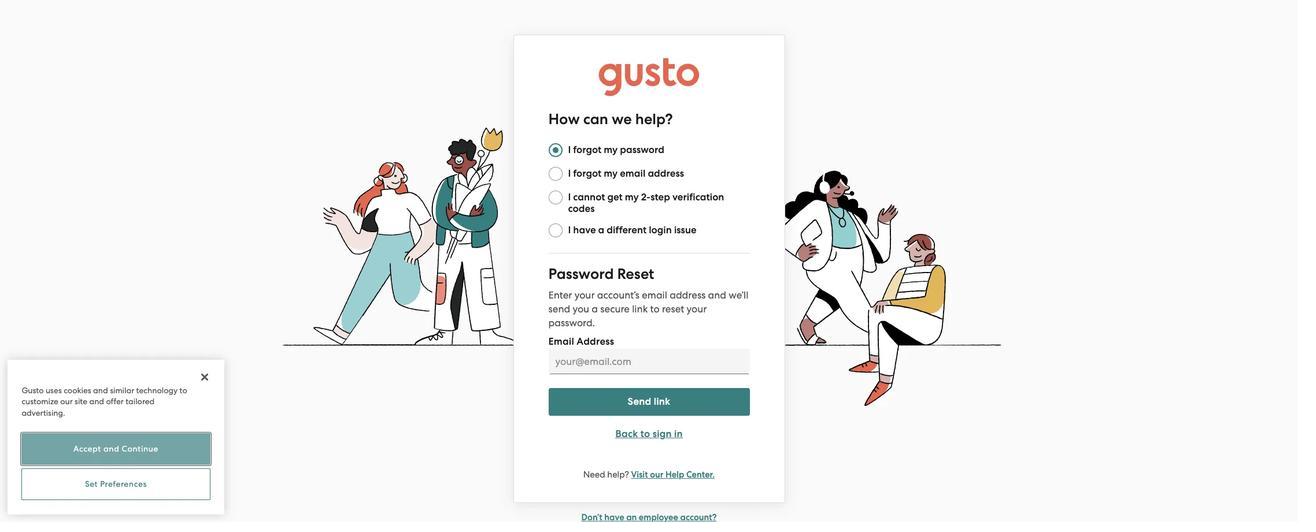 Task type: locate. For each thing, give the bounding box(es) containing it.
to inside 'gusto uses cookies and similar technology to customize our site and offer tailored advertising.'
[[180, 386, 187, 395]]

gusto logo image
[[599, 58, 700, 97]]

email address
[[549, 336, 614, 348]]

can
[[583, 111, 608, 128]]

and up 'offer'
[[93, 386, 108, 395]]

our left the site
[[60, 397, 73, 407]]

0 vertical spatial our
[[60, 397, 73, 407]]

send link
[[628, 396, 671, 408]]

1 vertical spatial forgot
[[573, 168, 602, 180]]

to inside the enter your account's email address and we'll send you a secure link to reset your password.
[[650, 304, 660, 315]]

1 vertical spatial your
[[687, 304, 707, 315]]

i
[[568, 144, 571, 156], [568, 168, 571, 180], [568, 192, 571, 204], [568, 224, 571, 237]]

a right you
[[592, 304, 598, 315]]

a
[[598, 224, 605, 237], [592, 304, 598, 315]]

email for account's
[[642, 290, 667, 301]]

forgot
[[573, 144, 602, 156], [573, 168, 602, 180]]

password reset
[[549, 266, 654, 283]]

1 horizontal spatial our
[[650, 470, 664, 481]]

address
[[577, 336, 614, 348]]

send
[[549, 304, 570, 315]]

my
[[604, 144, 618, 156], [604, 168, 618, 180], [625, 192, 639, 204]]

to right technology
[[180, 386, 187, 395]]

i cannot get my 2-step verification codes
[[568, 192, 724, 215]]

advertising.
[[22, 409, 65, 418]]

center.
[[687, 470, 715, 481]]

0 horizontal spatial help?
[[607, 470, 629, 481]]

continue
[[122, 445, 158, 454]]

offer
[[106, 397, 124, 407]]

1 horizontal spatial your
[[687, 304, 707, 315]]

forgot for i forgot my password
[[573, 144, 602, 156]]

i right i have a different login issue option
[[568, 224, 571, 237]]

3 i from the top
[[568, 192, 571, 204]]

set preferences
[[85, 480, 147, 490]]

to
[[650, 304, 660, 315], [180, 386, 187, 395], [641, 429, 650, 441]]

address inside the enter your account's email address and we'll send you a secure link to reset your password.
[[670, 290, 706, 301]]

0 horizontal spatial our
[[60, 397, 73, 407]]

we
[[612, 111, 632, 128]]

1 vertical spatial link
[[654, 396, 671, 408]]

1 horizontal spatial link
[[654, 396, 671, 408]]

have
[[573, 224, 596, 237]]

1 vertical spatial my
[[604, 168, 618, 180]]

i right i forgot my password 'option'
[[568, 144, 571, 156]]

cookies
[[64, 386, 91, 395]]

0 vertical spatial forgot
[[573, 144, 602, 156]]

your right reset in the right bottom of the page
[[687, 304, 707, 315]]

i for i cannot get my 2-step verification codes
[[568, 192, 571, 204]]

link
[[632, 304, 648, 315], [654, 396, 671, 408]]

0 vertical spatial help?
[[635, 111, 673, 128]]

and right accept
[[104, 445, 119, 454]]

2 i from the top
[[568, 168, 571, 180]]

help?
[[635, 111, 673, 128], [607, 470, 629, 481]]

i right i cannot get my 2-step verification codes option
[[568, 192, 571, 204]]

email down password at the top of page
[[620, 168, 646, 180]]

similar
[[110, 386, 134, 395]]

a inside the enter your account's email address and we'll send you a secure link to reset your password.
[[592, 304, 598, 315]]

forgot up 'cannot'
[[573, 168, 602, 180]]

accept and continue
[[73, 445, 158, 454]]

gusto uses cookies and similar technology to customize our site and offer tailored advertising.
[[22, 386, 187, 418]]

1 vertical spatial help?
[[607, 470, 629, 481]]

1 vertical spatial a
[[592, 304, 598, 315]]

address up reset in the right bottom of the page
[[670, 290, 706, 301]]

2 vertical spatial my
[[625, 192, 639, 204]]

0 vertical spatial email
[[620, 168, 646, 180]]

email
[[549, 336, 574, 348]]

i inside i cannot get my 2-step verification codes
[[568, 192, 571, 204]]

step
[[651, 192, 670, 204]]

I have a different login issue radio
[[549, 224, 562, 238]]

i for i forgot my email address
[[568, 168, 571, 180]]

send
[[628, 396, 651, 408]]

login
[[649, 224, 672, 237]]

back
[[615, 429, 638, 441]]

uses
[[46, 386, 62, 395]]

send link button
[[549, 389, 750, 417]]

help? right the we on the left top of the page
[[635, 111, 673, 128]]

address up step
[[648, 168, 684, 180]]

i have a different login issue
[[568, 224, 697, 237]]

0 vertical spatial address
[[648, 168, 684, 180]]

customize
[[22, 397, 58, 407]]

to left reset in the right bottom of the page
[[650, 304, 660, 315]]

i right i forgot my email address radio
[[568, 168, 571, 180]]

a right have
[[598, 224, 605, 237]]

0 vertical spatial a
[[598, 224, 605, 237]]

forgot down "can"
[[573, 144, 602, 156]]

i forgot my password
[[568, 144, 664, 156]]

link right send
[[654, 396, 671, 408]]

preferences
[[100, 480, 147, 490]]

email
[[620, 168, 646, 180], [642, 290, 667, 301]]

to left sign
[[641, 429, 650, 441]]

0 horizontal spatial your
[[575, 290, 595, 301]]

my up the i forgot my email address
[[604, 144, 618, 156]]

set preferences button
[[22, 469, 210, 501]]

and left we'll at bottom
[[708, 290, 726, 301]]

you
[[573, 304, 589, 315]]

my for password
[[604, 144, 618, 156]]

0 vertical spatial to
[[650, 304, 660, 315]]

in
[[674, 429, 683, 441]]

I cannot get my 2-step verification codes radio
[[549, 191, 562, 205]]

link right secure
[[632, 304, 648, 315]]

0 vertical spatial my
[[604, 144, 618, 156]]

and
[[708, 290, 726, 301], [93, 386, 108, 395], [89, 397, 104, 407], [104, 445, 119, 454]]

help? left visit
[[607, 470, 629, 481]]

I forgot my email address radio
[[549, 167, 562, 181]]

your
[[575, 290, 595, 301], [687, 304, 707, 315]]

email up reset in the right bottom of the page
[[642, 290, 667, 301]]

need
[[583, 470, 605, 481]]

address
[[648, 168, 684, 180], [670, 290, 706, 301]]

different
[[607, 224, 647, 237]]

my left 2- in the top of the page
[[625, 192, 639, 204]]

4 i from the top
[[568, 224, 571, 237]]

your up you
[[575, 290, 595, 301]]

1 forgot from the top
[[573, 144, 602, 156]]

1 vertical spatial email
[[642, 290, 667, 301]]

1 vertical spatial address
[[670, 290, 706, 301]]

1 vertical spatial to
[[180, 386, 187, 395]]

enter your account's email address and we'll send you a secure link to reset your password.
[[549, 290, 749, 329]]

password
[[620, 144, 664, 156]]

codes
[[568, 203, 595, 215]]

email inside the enter your account's email address and we'll send you a secure link to reset your password.
[[642, 290, 667, 301]]

2 forgot from the top
[[573, 168, 602, 180]]

0 horizontal spatial link
[[632, 304, 648, 315]]

my up get
[[604, 168, 618, 180]]

visit our help center. link
[[631, 470, 715, 481]]

reset
[[617, 266, 654, 283]]

our
[[60, 397, 73, 407], [650, 470, 664, 481]]

our right visit
[[650, 470, 664, 481]]

0 vertical spatial link
[[632, 304, 648, 315]]

1 i from the top
[[568, 144, 571, 156]]



Task type: vqa. For each thing, say whether or not it's contained in the screenshot.
Dec corresponding to your
no



Task type: describe. For each thing, give the bounding box(es) containing it.
2 vertical spatial to
[[641, 429, 650, 441]]

link inside the enter your account's email address and we'll send you a secure link to reset your password.
[[632, 304, 648, 315]]

help
[[666, 470, 684, 481]]

I forgot my password radio
[[549, 144, 562, 157]]

0 vertical spatial your
[[575, 290, 595, 301]]

1 horizontal spatial help?
[[635, 111, 673, 128]]

tailored
[[126, 397, 155, 407]]

account's
[[597, 290, 640, 301]]

site
[[75, 397, 87, 407]]

issue
[[674, 224, 697, 237]]

back to sign in
[[615, 429, 683, 441]]

back to sign in link
[[549, 421, 750, 449]]

cannot
[[573, 192, 605, 204]]

address for i forgot my email address
[[648, 168, 684, 180]]

secure
[[600, 304, 630, 315]]

i forgot my email address
[[568, 168, 684, 180]]

and right the site
[[89, 397, 104, 407]]

visit
[[631, 470, 648, 481]]

need help? visit our help center.
[[583, 470, 715, 481]]

verification
[[673, 192, 724, 204]]

password
[[549, 266, 614, 283]]

our inside 'gusto uses cookies and similar technology to customize our site and offer tailored advertising.'
[[60, 397, 73, 407]]

get
[[608, 192, 623, 204]]

Email Address email field
[[549, 349, 750, 375]]

email for my
[[620, 168, 646, 180]]

password.
[[549, 318, 595, 329]]

technology
[[136, 386, 178, 395]]

2-
[[641, 192, 651, 204]]

sign
[[653, 429, 672, 441]]

address for enter your account's email address and we'll send you a secure link to reset your password.
[[670, 290, 706, 301]]

set
[[85, 480, 98, 490]]

how can we help?
[[549, 111, 673, 128]]

accept and continue button
[[22, 434, 210, 466]]

forgot for i forgot my email address
[[573, 168, 602, 180]]

gusto
[[22, 386, 44, 395]]

1 vertical spatial our
[[650, 470, 664, 481]]

accept
[[73, 445, 101, 454]]

how
[[549, 111, 580, 128]]

and inside accept and continue button
[[104, 445, 119, 454]]

my for email
[[604, 168, 618, 180]]

and inside the enter your account's email address and we'll send you a secure link to reset your password.
[[708, 290, 726, 301]]

my inside i cannot get my 2-step verification codes
[[625, 192, 639, 204]]

link inside button
[[654, 396, 671, 408]]

we'll
[[729, 290, 749, 301]]

reset
[[662, 304, 684, 315]]

enter
[[549, 290, 572, 301]]

i for i forgot my password
[[568, 144, 571, 156]]

i for i have a different login issue
[[568, 224, 571, 237]]



